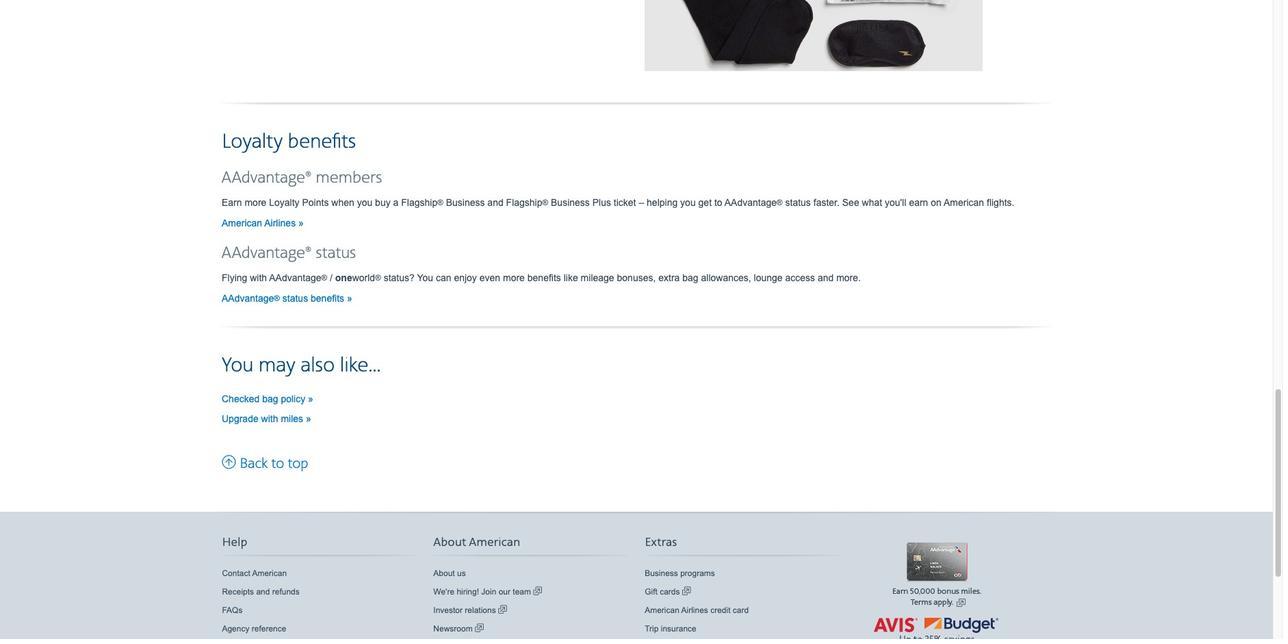 Task type: locate. For each thing, give the bounding box(es) containing it.
insurance
[[661, 624, 696, 633]]

aadvantage down flying
[[222, 293, 274, 304]]

1 horizontal spatial and
[[487, 197, 503, 208]]

american down the gift cards
[[645, 605, 679, 615]]

airlines
[[264, 217, 296, 228], [681, 605, 708, 615]]

1 vertical spatial and
[[818, 272, 834, 283]]

programs
[[680, 568, 715, 578]]

® down aadvantage® status
[[274, 293, 280, 302]]

about left "us"
[[433, 568, 455, 578]]

0 vertical spatial to
[[714, 197, 722, 208]]

airlines up insurance
[[681, 605, 708, 615]]

with for aadvantage
[[250, 272, 267, 283]]

about up 'about us' link
[[433, 535, 466, 550]]

aadvantage
[[724, 197, 777, 208], [269, 272, 321, 283], [222, 293, 274, 304]]

business programs
[[645, 568, 715, 578]]

benefits up aadvantage® members
[[288, 129, 356, 154]]

flights.
[[987, 197, 1014, 208]]

loyalty up american airlines link
[[269, 197, 299, 208]]

2 vertical spatial status
[[282, 293, 308, 304]]

status left faster.
[[785, 197, 811, 208]]

bag up upgrade with miles link at bottom left
[[262, 393, 278, 404]]

1 vertical spatial airlines
[[681, 605, 708, 615]]

1 horizontal spatial more
[[503, 272, 525, 283]]

trip
[[645, 624, 659, 633]]

0 horizontal spatial to
[[271, 455, 284, 473]]

benefits down /
[[311, 293, 344, 304]]

airlines up aadvantage® status
[[264, 217, 296, 228]]

extra
[[658, 272, 680, 283]]

faqs
[[222, 605, 243, 615]]

business class transcontinental amenity kit image
[[645, 0, 983, 71]]

may
[[259, 353, 295, 378]]

1 horizontal spatial flagship
[[506, 197, 542, 208]]

2 horizontal spatial business
[[645, 568, 678, 578]]

cards
[[660, 587, 680, 597]]

about us link
[[433, 567, 466, 579]]

you left get
[[680, 197, 696, 208]]

0 horizontal spatial airlines
[[264, 217, 296, 228]]

2 vertical spatial aadvantage
[[222, 293, 274, 304]]

2 horizontal spatial and
[[818, 272, 834, 283]]

0 horizontal spatial more
[[245, 197, 266, 208]]

loyalty
[[222, 129, 283, 154], [269, 197, 299, 208]]

status
[[785, 197, 811, 208], [316, 243, 356, 263], [282, 293, 308, 304]]

american airlines credit card link
[[645, 604, 749, 616]]

airlines inside american airlines credit card link
[[681, 605, 708, 615]]

0 vertical spatial aadvantage®
[[222, 168, 312, 188]]

gift cards
[[645, 587, 682, 597]]

0 vertical spatial airlines
[[264, 217, 296, 228]]

1 vertical spatial with
[[261, 413, 278, 424]]

airlines inside main content
[[264, 217, 296, 228]]

0 vertical spatial more
[[245, 197, 266, 208]]

flagship
[[401, 197, 437, 208], [506, 197, 542, 208]]

status up /
[[316, 243, 356, 263]]

and
[[487, 197, 503, 208], [818, 272, 834, 283], [256, 587, 270, 597]]

1 horizontal spatial you
[[680, 197, 696, 208]]

aadvantage®
[[222, 168, 312, 188], [222, 243, 312, 263]]

newpage image down the 'relations'
[[475, 623, 484, 635]]

0 horizontal spatial newpage image
[[475, 623, 484, 635]]

0 vertical spatial status
[[785, 197, 811, 208]]

2 horizontal spatial newpage image
[[682, 586, 691, 598]]

trip insurance link
[[645, 623, 696, 635]]

about us
[[433, 568, 466, 578]]

aadvantage® down american airlines link
[[222, 243, 312, 263]]

1 horizontal spatial you
[[417, 272, 433, 283]]

you
[[417, 272, 433, 283], [222, 353, 254, 378]]

back to top
[[236, 455, 308, 473]]

aadvantage® status
[[222, 243, 356, 263]]

2 vertical spatial and
[[256, 587, 270, 597]]

agency reference link
[[222, 623, 286, 635]]

you
[[357, 197, 372, 208], [680, 197, 696, 208]]

with right flying
[[250, 272, 267, 283]]

we're hiring! join our team
[[433, 587, 533, 597]]

®
[[437, 198, 443, 206], [542, 198, 548, 206], [777, 198, 783, 206], [321, 273, 327, 282], [375, 273, 381, 282], [274, 293, 280, 302]]

earn
[[909, 197, 928, 208]]

help
[[222, 535, 247, 550]]

aadvantage® down "loyalty benefits"
[[222, 168, 312, 188]]

benefits
[[288, 129, 356, 154], [527, 272, 561, 283], [311, 293, 344, 304]]

1 vertical spatial bag
[[262, 393, 278, 404]]

1 horizontal spatial business
[[551, 197, 590, 208]]

checked bag policy link
[[222, 393, 313, 404]]

enjoy
[[454, 272, 477, 283]]

aadvantage right get
[[724, 197, 777, 208]]

you left buy
[[357, 197, 372, 208]]

bag right extra
[[682, 272, 698, 283]]

citi / aadvantage credit card. opens another site in a new window that may not meet accessibility guidelines. image
[[856, 542, 1018, 612]]

® left status?
[[375, 273, 381, 282]]

join
[[481, 587, 496, 597]]

loyalty up aadvantage® members
[[222, 129, 283, 154]]

receipts
[[222, 587, 254, 597]]

0 vertical spatial and
[[487, 197, 503, 208]]

1 vertical spatial status
[[316, 243, 356, 263]]

like...
[[340, 353, 381, 378]]

aadvantage® members
[[222, 168, 382, 188]]

more right "even"
[[503, 272, 525, 283]]

main content containing loyalty benefits
[[206, 0, 1051, 473]]

newpage image for about american
[[533, 586, 542, 598]]

airlines for american airlines credit card
[[681, 605, 708, 615]]

2 aadvantage® from the top
[[222, 243, 312, 263]]

newsroom
[[433, 624, 475, 633]]

faqs link
[[222, 604, 243, 616]]

0 horizontal spatial flagship
[[401, 197, 437, 208]]

® inside aadvantage ® status benefits
[[274, 293, 280, 302]]

gift cards link
[[645, 586, 691, 598]]

1 about from the top
[[433, 535, 466, 550]]

® right a
[[437, 198, 443, 206]]

we're
[[433, 587, 454, 597]]

more
[[245, 197, 266, 208], [503, 272, 525, 283]]

® left faster.
[[777, 198, 783, 206]]

newpage image right team
[[533, 586, 542, 598]]

policy
[[281, 393, 305, 404]]

0 horizontal spatial status
[[282, 293, 308, 304]]

top
[[288, 455, 308, 473]]

you left can at the left top of page
[[417, 272, 433, 283]]

more up american airlines
[[245, 197, 266, 208]]

1 vertical spatial you
[[222, 353, 254, 378]]

receipts and refunds link
[[222, 586, 300, 598]]

2 about from the top
[[433, 568, 455, 578]]

checked bag policy
[[222, 393, 308, 404]]

0 vertical spatial with
[[250, 272, 267, 283]]

0 vertical spatial benefits
[[288, 129, 356, 154]]

/
[[330, 272, 333, 283]]

faster.
[[813, 197, 840, 208]]

1 horizontal spatial airlines
[[681, 605, 708, 615]]

upgrade with miles
[[222, 413, 306, 424]]

1 vertical spatial to
[[271, 455, 284, 473]]

1 horizontal spatial bag
[[682, 272, 698, 283]]

you up checked on the left of the page
[[222, 353, 254, 378]]

2 horizontal spatial status
[[785, 197, 811, 208]]

newpage image right cards
[[682, 586, 691, 598]]

flying
[[222, 272, 247, 283]]

world
[[352, 272, 375, 283]]

1 aadvantage® from the top
[[222, 168, 312, 188]]

american
[[944, 197, 984, 208], [222, 217, 262, 228], [469, 535, 520, 550], [252, 568, 287, 578], [645, 605, 679, 615]]

0 vertical spatial about
[[433, 535, 466, 550]]

newsroom link
[[433, 623, 484, 635]]

status down aadvantage® status
[[282, 293, 308, 304]]

to left top
[[271, 455, 284, 473]]

1 vertical spatial about
[[433, 568, 455, 578]]

1 horizontal spatial newpage image
[[533, 586, 542, 598]]

aadvantage up aadvantage ® status benefits
[[269, 272, 321, 283]]

newpage image for extras
[[682, 586, 691, 598]]

1 horizontal spatial status
[[316, 243, 356, 263]]

upgrade with miles link
[[222, 413, 311, 424]]

benefits left like
[[527, 272, 561, 283]]

to
[[714, 197, 722, 208], [271, 455, 284, 473]]

1 vertical spatial more
[[503, 272, 525, 283]]

0 vertical spatial loyalty
[[222, 129, 283, 154]]

to right get
[[714, 197, 722, 208]]

american up join
[[469, 535, 520, 550]]

with down checked bag policy link on the bottom left
[[261, 413, 278, 424]]

can
[[436, 272, 451, 283]]

main content
[[206, 0, 1051, 473]]

receipts and refunds
[[222, 587, 300, 597]]

0 horizontal spatial you
[[357, 197, 372, 208]]

newpage image
[[533, 586, 542, 598], [682, 586, 691, 598], [475, 623, 484, 635]]

1 vertical spatial aadvantage®
[[222, 243, 312, 263]]

2 you from the left
[[680, 197, 696, 208]]



Task type: vqa. For each thing, say whether or not it's contained in the screenshot.
Back to top link
yes



Task type: describe. For each thing, give the bounding box(es) containing it.
aadvantage® for aadvantage® members
[[222, 168, 312, 188]]

allowances,
[[701, 272, 751, 283]]

bonuses,
[[617, 272, 656, 283]]

aadvantage® for aadvantage® status
[[222, 243, 312, 263]]

gift
[[645, 587, 658, 597]]

newpage image
[[498, 604, 507, 616]]

lounge
[[754, 272, 783, 283]]

save up to 35% with avis and budget. opens another site in a new window that may not meet accessibility guidelines image
[[856, 615, 1018, 639]]

2 vertical spatial benefits
[[311, 293, 344, 304]]

0 horizontal spatial bag
[[262, 393, 278, 404]]

a
[[393, 197, 399, 208]]

helping
[[647, 197, 678, 208]]

status?
[[384, 272, 415, 283]]

0 vertical spatial bag
[[682, 272, 698, 283]]

flying with aadvantage ® / one world ® status? you can enjoy even more benefits like mileage bonuses, extra bag allowances, lounge access and more.
[[222, 272, 861, 283]]

1 horizontal spatial to
[[714, 197, 722, 208]]

0 horizontal spatial business
[[446, 197, 485, 208]]

contact american
[[222, 568, 287, 578]]

contact
[[222, 568, 250, 578]]

2 flagship from the left
[[506, 197, 542, 208]]

credit
[[710, 605, 730, 615]]

points
[[302, 197, 329, 208]]

miles
[[281, 413, 303, 424]]

1 vertical spatial loyalty
[[269, 197, 299, 208]]

investor relations
[[433, 605, 498, 615]]

members
[[316, 168, 382, 188]]

about for about us
[[433, 568, 455, 578]]

investor relations link
[[433, 604, 507, 616]]

american airlines credit card
[[645, 605, 749, 615]]

1 vertical spatial aadvantage
[[269, 272, 321, 283]]

aadvantage ® status benefits
[[222, 293, 347, 304]]

on
[[931, 197, 942, 208]]

1 flagship from the left
[[401, 197, 437, 208]]

like
[[564, 272, 578, 283]]

about american
[[433, 535, 520, 550]]

0 horizontal spatial and
[[256, 587, 270, 597]]

1 vertical spatial benefits
[[527, 272, 561, 283]]

hiring!
[[457, 587, 479, 597]]

what
[[862, 197, 882, 208]]

reference
[[252, 624, 286, 633]]

you'll
[[885, 197, 906, 208]]

1 you from the left
[[357, 197, 372, 208]]

american right on
[[944, 197, 984, 208]]

even
[[480, 272, 500, 283]]

relations
[[465, 605, 496, 615]]

loyalty benefits
[[222, 129, 356, 154]]

more.
[[836, 272, 861, 283]]

earn more loyalty points when you buy a flagship ® business and flagship ® business plus ticket – helping you get to aadvantage ® status faster. see what you'll earn on american flights.
[[222, 197, 1014, 208]]

american airlines
[[222, 217, 298, 228]]

team
[[513, 587, 531, 597]]

our
[[499, 587, 511, 597]]

get
[[698, 197, 712, 208]]

trip insurance
[[645, 624, 696, 633]]

american down earn
[[222, 217, 262, 228]]

business inside business programs link
[[645, 568, 678, 578]]

checked
[[222, 393, 260, 404]]

see
[[842, 197, 859, 208]]

back
[[240, 455, 268, 473]]

ticket
[[614, 197, 636, 208]]

® left plus
[[542, 198, 548, 206]]

business programs link
[[645, 567, 715, 579]]

circle up image
[[222, 453, 236, 471]]

® left /
[[321, 273, 327, 282]]

contact american link
[[222, 567, 287, 579]]

you may also like...
[[222, 353, 381, 378]]

mileage
[[581, 272, 614, 283]]

american airlines link
[[222, 217, 304, 228]]

one
[[335, 272, 352, 283]]

when
[[331, 197, 354, 208]]

american up receipts and refunds
[[252, 568, 287, 578]]

back to top link
[[222, 453, 308, 473]]

plus
[[592, 197, 611, 208]]

card
[[733, 605, 749, 615]]

–
[[639, 197, 644, 208]]

about for about american
[[433, 535, 466, 550]]

0 vertical spatial aadvantage
[[724, 197, 777, 208]]

we're hiring! join our team link
[[433, 586, 542, 598]]

0 horizontal spatial you
[[222, 353, 254, 378]]

with for miles
[[261, 413, 278, 424]]

access
[[785, 272, 815, 283]]

refunds
[[272, 587, 300, 597]]

investor
[[433, 605, 463, 615]]

agency
[[222, 624, 249, 633]]

extras
[[645, 535, 677, 550]]

also
[[301, 353, 335, 378]]

agency reference
[[222, 624, 286, 633]]

upgrade
[[222, 413, 258, 424]]

airlines for american airlines
[[264, 217, 296, 228]]

buy
[[375, 197, 391, 208]]

0 vertical spatial you
[[417, 272, 433, 283]]

earn
[[222, 197, 242, 208]]



